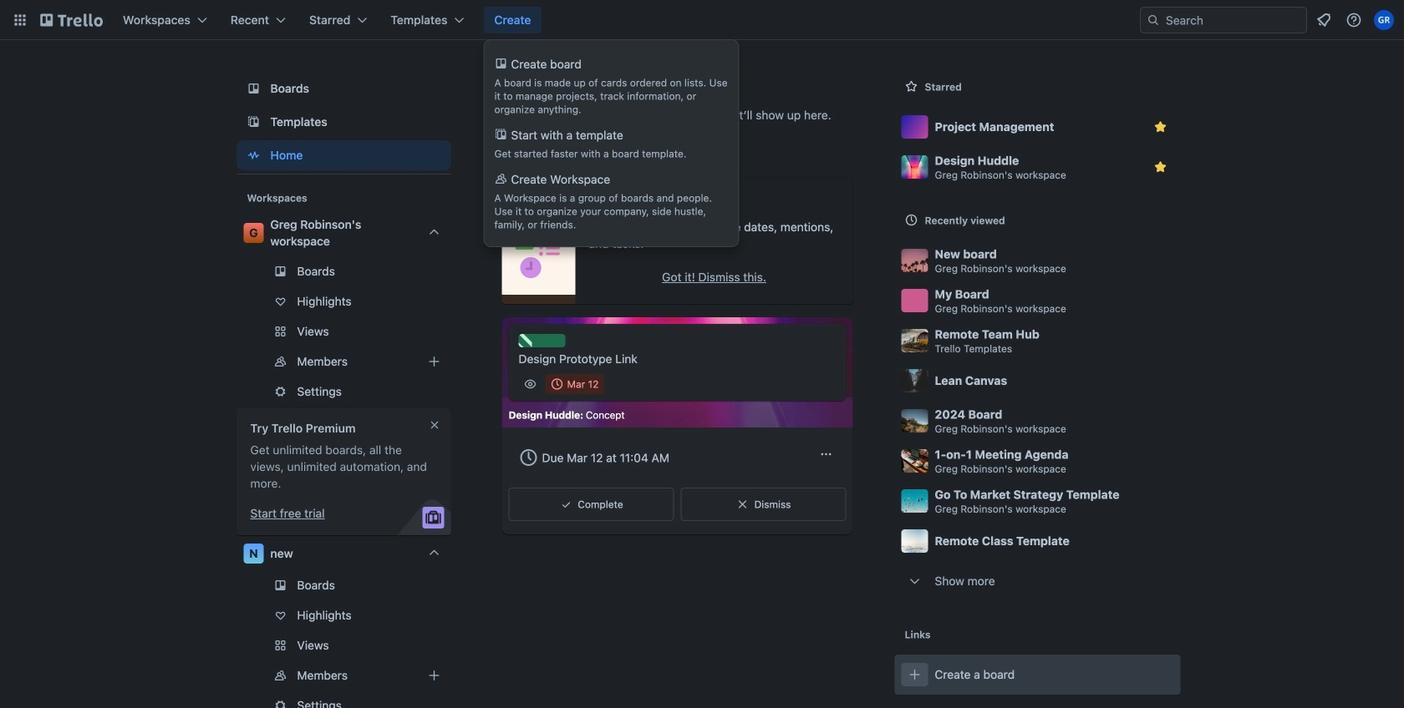 Task type: describe. For each thing, give the bounding box(es) containing it.
2 add image from the top
[[424, 666, 444, 686]]

Search field
[[1160, 8, 1307, 32]]

template board image
[[244, 112, 264, 132]]

board image
[[244, 79, 264, 99]]

search image
[[1147, 13, 1160, 27]]

click to unstar project management. it will be removed from your starred list. image
[[1152, 119, 1169, 135]]

back to home image
[[40, 7, 103, 33]]



Task type: vqa. For each thing, say whether or not it's contained in the screenshot.
Automation Button
no



Task type: locate. For each thing, give the bounding box(es) containing it.
color: green, title: none image
[[519, 334, 566, 348]]

add image
[[424, 352, 444, 372], [424, 666, 444, 686]]

greg robinson (gregrobinson96) image
[[1374, 10, 1394, 30]]

1 vertical spatial add image
[[424, 666, 444, 686]]

0 vertical spatial add image
[[424, 352, 444, 372]]

open information menu image
[[1346, 12, 1363, 28]]

0 notifications image
[[1314, 10, 1334, 30]]

home image
[[244, 145, 264, 166]]

1 add image from the top
[[424, 352, 444, 372]]

click to unstar design huddle . it will be removed from your starred list. image
[[1152, 159, 1169, 176]]

primary element
[[0, 0, 1404, 40]]



